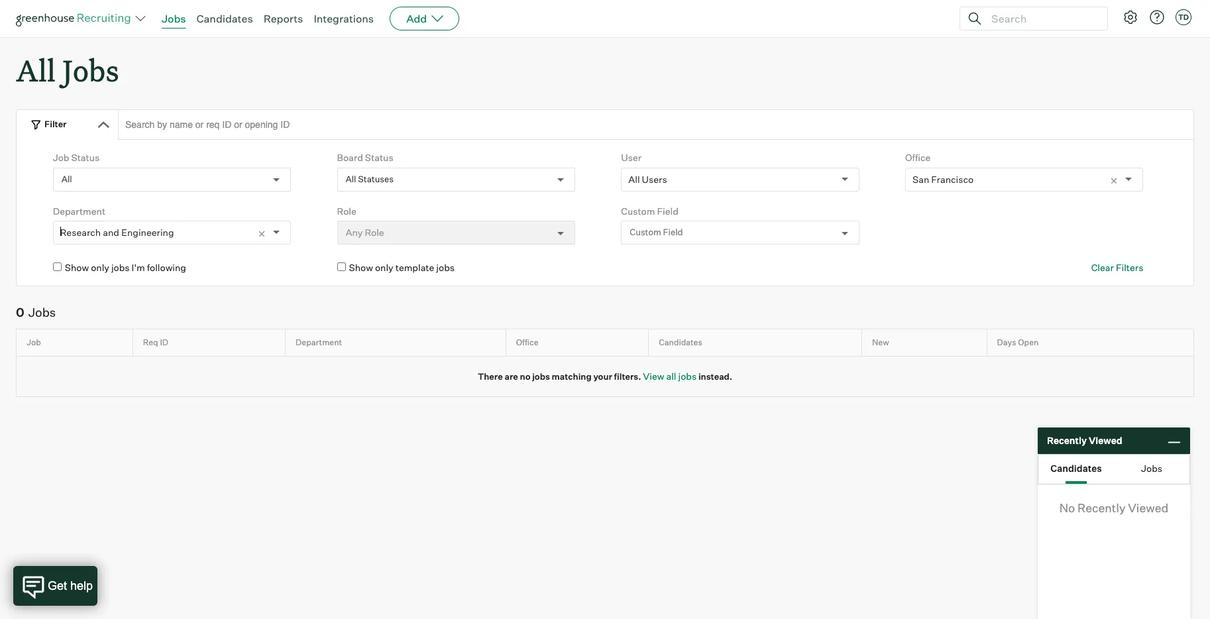 Task type: describe. For each thing, give the bounding box(es) containing it.
0
[[16, 305, 24, 319]]

open
[[1018, 338, 1039, 347]]

matching
[[552, 371, 592, 382]]

show only template jobs
[[349, 262, 455, 273]]

show for show only jobs i'm following
[[65, 262, 89, 273]]

board status
[[337, 152, 393, 163]]

2 horizontal spatial candidates
[[1051, 462, 1102, 474]]

1 vertical spatial custom
[[630, 227, 661, 238]]

req id
[[143, 338, 168, 347]]

reports link
[[264, 12, 303, 25]]

Search by name or req ID or opening ID text field
[[118, 109, 1194, 140]]

jobs down greenhouse recruiting image
[[62, 50, 119, 89]]

san francisco
[[913, 173, 974, 185]]

configure image
[[1123, 9, 1139, 25]]

role
[[337, 205, 356, 217]]

all
[[666, 370, 676, 382]]

clear filters link
[[1092, 261, 1144, 274]]

new
[[872, 338, 889, 347]]

candidates link
[[197, 12, 253, 25]]

1 vertical spatial custom field
[[630, 227, 683, 238]]

san francisco option
[[913, 173, 974, 185]]

san
[[913, 173, 930, 185]]

all for all jobs
[[16, 50, 56, 89]]

jobs link
[[162, 12, 186, 25]]

add button
[[390, 7, 459, 30]]

0 horizontal spatial office
[[516, 338, 539, 347]]

integrations link
[[314, 12, 374, 25]]

no recently viewed
[[1060, 500, 1169, 515]]

tab list containing candidates
[[1039, 455, 1190, 484]]

td
[[1178, 13, 1189, 22]]

0 vertical spatial recently
[[1047, 435, 1087, 446]]

1 vertical spatial department
[[296, 338, 342, 347]]

recently viewed
[[1047, 435, 1123, 446]]

all users
[[629, 173, 667, 185]]

0 vertical spatial viewed
[[1089, 435, 1123, 446]]

req
[[143, 338, 158, 347]]

1 vertical spatial field
[[663, 227, 683, 238]]

td button
[[1176, 9, 1192, 25]]

1 vertical spatial viewed
[[1128, 500, 1169, 515]]

all for all
[[61, 174, 72, 184]]

job status
[[53, 152, 100, 163]]

only for template
[[375, 262, 394, 273]]

reports
[[264, 12, 303, 25]]

0 vertical spatial custom
[[621, 205, 655, 217]]

0 vertical spatial candidates
[[197, 12, 253, 25]]

all for all users
[[629, 173, 640, 185]]

no
[[1060, 500, 1075, 515]]

instead.
[[699, 371, 733, 382]]

id
[[160, 338, 168, 347]]

engineering
[[121, 227, 174, 238]]

only for jobs
[[91, 262, 109, 273]]

research and engineering
[[60, 227, 174, 238]]

show only jobs i'm following
[[65, 262, 186, 273]]

add
[[406, 12, 427, 25]]

job for job status
[[53, 152, 69, 163]]

all statuses
[[346, 174, 394, 184]]

filters.
[[614, 371, 641, 382]]



Task type: vqa. For each thing, say whether or not it's contained in the screenshot.


Task type: locate. For each thing, give the bounding box(es) containing it.
custom field down "all users" option
[[621, 205, 679, 217]]

1 horizontal spatial clear value element
[[1110, 168, 1126, 191]]

show right show only template jobs option
[[349, 262, 373, 273]]

all
[[16, 50, 56, 89], [629, 173, 640, 185], [61, 174, 72, 184], [346, 174, 356, 184]]

field
[[657, 205, 679, 217], [663, 227, 683, 238]]

job down 0 jobs
[[27, 338, 41, 347]]

0 horizontal spatial clear value element
[[257, 222, 273, 244]]

clear value element for san francisco
[[1110, 168, 1126, 191]]

1 status from the left
[[71, 152, 100, 163]]

all down job status
[[61, 174, 72, 184]]

integrations
[[314, 12, 374, 25]]

1 vertical spatial recently
[[1078, 500, 1126, 515]]

0 horizontal spatial status
[[71, 152, 100, 163]]

all jobs
[[16, 50, 119, 89]]

days open
[[997, 338, 1039, 347]]

filters
[[1116, 262, 1144, 273]]

custom field
[[621, 205, 679, 217], [630, 227, 683, 238]]

users
[[642, 173, 667, 185]]

0 vertical spatial custom field
[[621, 205, 679, 217]]

office up the no
[[516, 338, 539, 347]]

Search text field
[[988, 9, 1096, 28]]

1 show from the left
[[65, 262, 89, 273]]

filter
[[44, 119, 67, 129]]

candidates
[[197, 12, 253, 25], [659, 338, 703, 347], [1051, 462, 1102, 474]]

0 horizontal spatial show
[[65, 262, 89, 273]]

recently
[[1047, 435, 1087, 446], [1078, 500, 1126, 515]]

user
[[621, 152, 642, 163]]

your
[[594, 371, 612, 382]]

1 vertical spatial office
[[516, 338, 539, 347]]

there are no jobs matching your filters. view all jobs instead.
[[478, 370, 733, 382]]

greenhouse recruiting image
[[16, 11, 135, 27]]

jobs inside there are no jobs matching your filters. view all jobs instead.
[[532, 371, 550, 382]]

2 vertical spatial candidates
[[1051, 462, 1102, 474]]

jobs left candidates link
[[162, 12, 186, 25]]

Show only template jobs checkbox
[[337, 263, 346, 271]]

candidates right jobs link
[[197, 12, 253, 25]]

1 horizontal spatial job
[[53, 152, 69, 163]]

0 horizontal spatial job
[[27, 338, 41, 347]]

jobs up no recently viewed
[[1141, 462, 1163, 474]]

research and engineering option
[[60, 227, 174, 238]]

clear value element for research and engineering
[[257, 222, 273, 244]]

2 show from the left
[[349, 262, 373, 273]]

only down the and at the left top
[[91, 262, 109, 273]]

1 vertical spatial candidates
[[659, 338, 703, 347]]

jobs
[[111, 262, 130, 273], [436, 262, 455, 273], [678, 370, 697, 382], [532, 371, 550, 382]]

francisco
[[932, 173, 974, 185]]

1 vertical spatial job
[[27, 338, 41, 347]]

0 vertical spatial office
[[906, 152, 931, 163]]

show for show only template jobs
[[349, 262, 373, 273]]

view
[[643, 370, 664, 382]]

1 horizontal spatial only
[[375, 262, 394, 273]]

1 horizontal spatial office
[[906, 152, 931, 163]]

jobs right the no
[[532, 371, 550, 382]]

0 horizontal spatial department
[[53, 205, 105, 217]]

view all jobs link
[[643, 370, 697, 382]]

jobs right all
[[678, 370, 697, 382]]

board
[[337, 152, 363, 163]]

template
[[396, 262, 434, 273]]

statuses
[[358, 174, 394, 184]]

following
[[147, 262, 186, 273]]

0 vertical spatial field
[[657, 205, 679, 217]]

1 vertical spatial clear value element
[[257, 222, 273, 244]]

jobs
[[162, 12, 186, 25], [62, 50, 119, 89], [28, 305, 56, 319], [1141, 462, 1163, 474]]

only left 'template'
[[375, 262, 394, 273]]

only
[[91, 262, 109, 273], [375, 262, 394, 273]]

and
[[103, 227, 119, 238]]

candidates down the 'recently viewed'
[[1051, 462, 1102, 474]]

td button
[[1173, 7, 1194, 28]]

viewed
[[1089, 435, 1123, 446], [1128, 500, 1169, 515]]

0 horizontal spatial candidates
[[197, 12, 253, 25]]

1 horizontal spatial status
[[365, 152, 393, 163]]

0 vertical spatial job
[[53, 152, 69, 163]]

all up filter
[[16, 50, 56, 89]]

all left users
[[629, 173, 640, 185]]

0 horizontal spatial only
[[91, 262, 109, 273]]

tab list
[[1039, 455, 1190, 484]]

clear value element
[[1110, 168, 1126, 191], [257, 222, 273, 244]]

0 vertical spatial clear value element
[[1110, 168, 1126, 191]]

1 horizontal spatial viewed
[[1128, 500, 1169, 515]]

job
[[53, 152, 69, 163], [27, 338, 41, 347]]

clear filters
[[1092, 262, 1144, 273]]

show
[[65, 262, 89, 273], [349, 262, 373, 273]]

clear
[[1092, 262, 1114, 273]]

1 only from the left
[[91, 262, 109, 273]]

all for all statuses
[[346, 174, 356, 184]]

status
[[71, 152, 100, 163], [365, 152, 393, 163]]

all users option
[[629, 173, 667, 185]]

0 jobs
[[16, 305, 56, 319]]

jobs inside tab list
[[1141, 462, 1163, 474]]

there
[[478, 371, 503, 382]]

0 vertical spatial department
[[53, 205, 105, 217]]

custom
[[621, 205, 655, 217], [630, 227, 661, 238]]

show right show only jobs i'm following checkbox
[[65, 262, 89, 273]]

all down the board
[[346, 174, 356, 184]]

1 horizontal spatial department
[[296, 338, 342, 347]]

job for job
[[27, 338, 41, 347]]

status for board status
[[365, 152, 393, 163]]

2 only from the left
[[375, 262, 394, 273]]

status for job status
[[71, 152, 100, 163]]

jobs left i'm
[[111, 262, 130, 273]]

i'm
[[132, 262, 145, 273]]

office up san
[[906, 152, 931, 163]]

1 horizontal spatial candidates
[[659, 338, 703, 347]]

no
[[520, 371, 531, 382]]

clear value image
[[257, 229, 267, 239]]

Show only jobs I'm following checkbox
[[53, 263, 61, 271]]

1 horizontal spatial show
[[349, 262, 373, 273]]

clear value image
[[1110, 176, 1119, 185]]

jobs right 0 on the left of page
[[28, 305, 56, 319]]

jobs right 'template'
[[436, 262, 455, 273]]

research
[[60, 227, 101, 238]]

days
[[997, 338, 1017, 347]]

job down filter
[[53, 152, 69, 163]]

0 horizontal spatial viewed
[[1089, 435, 1123, 446]]

custom field down users
[[630, 227, 683, 238]]

2 status from the left
[[365, 152, 393, 163]]

are
[[505, 371, 518, 382]]

candidates up all
[[659, 338, 703, 347]]

department
[[53, 205, 105, 217], [296, 338, 342, 347]]

office
[[906, 152, 931, 163], [516, 338, 539, 347]]



